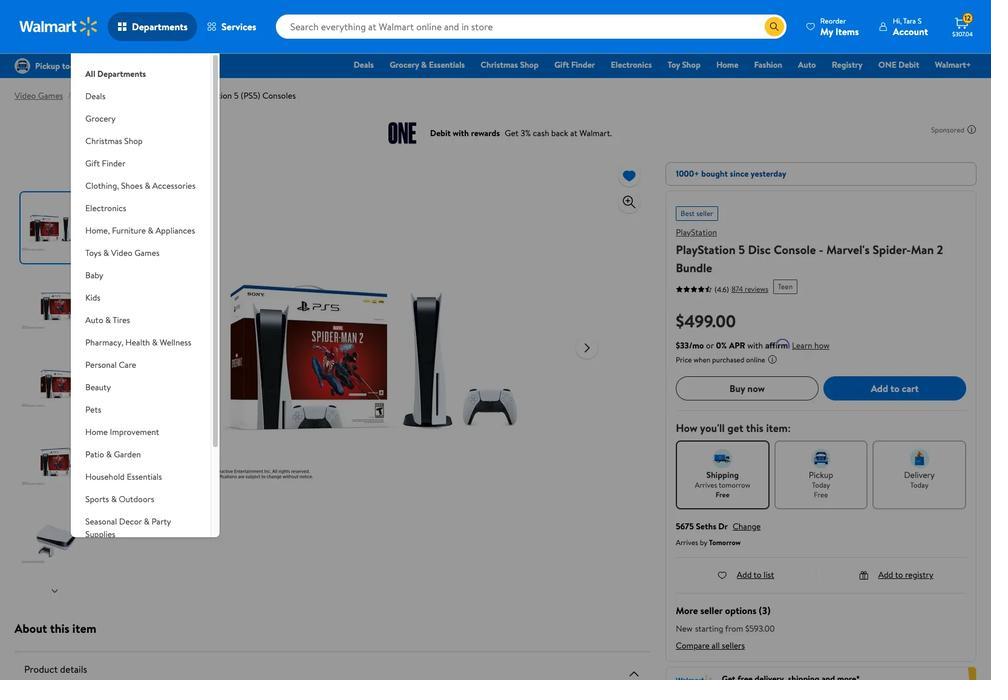 Task type: describe. For each thing, give the bounding box(es) containing it.
playstation down all
[[76, 90, 117, 102]]

Search search field
[[276, 15, 786, 39]]

auto & tires button
[[71, 309, 211, 332]]

one
[[878, 59, 897, 71]]

shoes
[[121, 180, 143, 192]]

auto for auto & tires
[[85, 314, 103, 326]]

learn how button
[[792, 339, 830, 352]]

grocery & essentials link
[[384, 58, 470, 71]]

playstation 5 disc console - marvel's spider-man 2 bundle - image 5 of 6 image
[[21, 505, 91, 575]]

grocery & essentials
[[390, 59, 465, 71]]

beauty button
[[71, 376, 211, 399]]

sports
[[85, 493, 109, 505]]

$593.00
[[745, 623, 775, 635]]

reorder
[[820, 15, 846, 26]]

5 inside the playstation playstation 5 disc console - marvel's spider-man 2 bundle
[[739, 241, 745, 258]]

learn
[[792, 339, 812, 352]]

add to cart
[[871, 382, 919, 395]]

-
[[819, 241, 823, 258]]

tomorrow
[[709, 537, 741, 548]]

tara
[[903, 15, 916, 26]]

wellness
[[160, 336, 191, 349]]

add to list button
[[718, 569, 774, 581]]

playstation left (ps5)
[[191, 90, 232, 102]]

remove from favorites list, playstation 5 disc console - marvel's spider-man 2 bundle image
[[622, 168, 637, 183]]

& right health
[[152, 336, 158, 349]]

home for home improvement
[[85, 426, 108, 438]]

home for home
[[716, 59, 739, 71]]

purchased
[[712, 355, 744, 365]]

seasonal decor & party supplies button
[[71, 511, 211, 546]]

health
[[125, 336, 150, 349]]

sponsored
[[931, 124, 964, 135]]

gift for gift finder link
[[554, 59, 569, 71]]

christmas shop link
[[475, 58, 544, 71]]

christmas shop for christmas shop dropdown button
[[85, 135, 143, 147]]

improvement
[[110, 426, 159, 438]]

pharmacy,
[[85, 336, 123, 349]]

grocery button
[[71, 108, 211, 130]]

$33/mo or 0% apr with
[[676, 339, 763, 352]]

0 vertical spatial essentials
[[429, 59, 465, 71]]

tomorrow
[[719, 480, 750, 490]]

0 vertical spatial games
[[38, 90, 63, 102]]

list
[[764, 569, 774, 581]]

0%
[[716, 339, 727, 352]]

deals link
[[348, 58, 379, 71]]

services button
[[197, 12, 266, 41]]

add for add to list
[[737, 569, 752, 581]]

& inside dropdown button
[[148, 224, 153, 237]]

online
[[746, 355, 765, 365]]

garden
[[114, 448, 141, 460]]

shop for christmas shop dropdown button
[[124, 135, 143, 147]]

household essentials
[[85, 471, 162, 483]]

starting
[[695, 623, 723, 635]]

5675
[[676, 520, 694, 532]]

cart
[[902, 382, 919, 395]]

shop for toy shop link
[[682, 59, 701, 71]]

playstation 5 disc console - marvel's spider-man 2 bundle - image 3 of 6 image
[[21, 349, 91, 419]]

sellers
[[722, 640, 745, 652]]

best
[[681, 208, 695, 218]]

tires
[[113, 314, 130, 326]]

essentials inside dropdown button
[[127, 471, 162, 483]]

christmas for christmas shop link at the top of the page
[[481, 59, 518, 71]]

pickup
[[809, 469, 833, 481]]

add for add to registry
[[878, 569, 893, 581]]

walmart+
[[935, 59, 971, 71]]

playstation playstation 5 disc console - marvel's spider-man 2 bundle
[[676, 226, 943, 276]]

patio & garden
[[85, 448, 141, 460]]

fashion link
[[749, 58, 788, 71]]

intent image for pickup image
[[811, 449, 831, 468]]

party
[[151, 516, 171, 528]]

outdoors
[[119, 493, 154, 505]]

finder for the gift finder dropdown button
[[102, 157, 125, 169]]

874 reviews link
[[729, 284, 768, 294]]

compare all sellers button
[[676, 640, 745, 652]]

items
[[836, 25, 859, 38]]

grocery for grocery & essentials
[[390, 59, 419, 71]]

details
[[60, 663, 87, 676]]

gift finder for the gift finder dropdown button
[[85, 157, 125, 169]]

free inside pickup today free
[[814, 489, 828, 500]]

12
[[964, 13, 971, 23]]

pets
[[85, 404, 101, 416]]

home improvement button
[[71, 421, 211, 444]]

playstation 5 disc console - marvel's spider-man 2 bundle - image 2 of 6 image
[[21, 270, 91, 341]]

intent image for shipping image
[[713, 449, 732, 468]]

account
[[893, 25, 928, 38]]

gift for the gift finder dropdown button
[[85, 157, 100, 169]]

product details
[[24, 663, 87, 676]]

seasonal decor & party supplies
[[85, 516, 171, 540]]

electronics link
[[605, 58, 657, 71]]

auto for auto
[[798, 59, 816, 71]]

& right toys
[[103, 247, 109, 259]]

1 horizontal spatial this
[[746, 421, 764, 436]]

by
[[700, 537, 707, 548]]

one debit
[[878, 59, 919, 71]]

change
[[733, 520, 761, 532]]

delivery today
[[904, 469, 935, 490]]

finder for gift finder link
[[571, 59, 595, 71]]

to for cart
[[891, 382, 900, 395]]

& left tires
[[105, 314, 111, 326]]

to for list
[[754, 569, 762, 581]]

(4.6) 874 reviews
[[715, 284, 768, 294]]

accessories
[[152, 180, 196, 192]]

about
[[15, 620, 47, 637]]

auto link
[[793, 58, 822, 71]]

home, furniture & appliances button
[[71, 220, 211, 242]]

from
[[725, 623, 743, 635]]

seller for best
[[696, 208, 713, 218]]

affirm image
[[765, 339, 790, 349]]

add to registry
[[878, 569, 933, 581]]

beauty
[[85, 381, 111, 393]]

& right the deals link
[[421, 59, 427, 71]]

more
[[676, 604, 698, 617]]

registry link
[[826, 58, 868, 71]]

intent image for delivery image
[[910, 449, 929, 468]]

clothing, shoes & accessories
[[85, 180, 196, 192]]

pharmacy, health & wellness button
[[71, 332, 211, 354]]

christmas shop for christmas shop link at the top of the page
[[481, 59, 539, 71]]

next media item image
[[580, 340, 594, 355]]

home link
[[711, 58, 744, 71]]

christmas for christmas shop dropdown button
[[85, 135, 122, 147]]

gift finder for gift finder link
[[554, 59, 595, 71]]

ad disclaimer and feedback for skylinedisplayad image
[[967, 125, 977, 134]]

add for add to cart
[[871, 382, 888, 395]]

playstation 5 (ps5) consoles link
[[191, 90, 296, 102]]

home,
[[85, 224, 110, 237]]

item
[[72, 620, 96, 637]]



Task type: vqa. For each thing, say whether or not it's contained in the screenshot.
Car inside the list
no



Task type: locate. For each thing, give the bounding box(es) containing it.
0 vertical spatial home
[[716, 59, 739, 71]]

seller
[[696, 208, 713, 218], [700, 604, 723, 617]]

grocery
[[390, 59, 419, 71], [85, 113, 116, 125]]

free down shipping
[[716, 489, 730, 500]]

walmart image
[[19, 17, 98, 36]]

console
[[774, 241, 816, 258]]

1 free from the left
[[716, 489, 730, 500]]

playstation link down 'best seller' on the right of the page
[[676, 226, 717, 238]]

home inside dropdown button
[[85, 426, 108, 438]]

electronics left toy
[[611, 59, 652, 71]]

deals inside dropdown button
[[85, 90, 105, 102]]

pickup today free
[[809, 469, 833, 500]]

patio & garden button
[[71, 444, 211, 466]]

5
[[234, 90, 239, 102], [739, 241, 745, 258]]

today
[[812, 480, 830, 490], [910, 480, 929, 490]]

0 vertical spatial auto
[[798, 59, 816, 71]]

1 vertical spatial grocery
[[85, 113, 116, 125]]

1 vertical spatial deals
[[85, 90, 105, 102]]

1 horizontal spatial deals
[[354, 59, 374, 71]]

0 horizontal spatial this
[[50, 620, 69, 637]]

(ps5)
[[241, 90, 260, 102]]

today for delivery
[[910, 480, 929, 490]]

1 horizontal spatial gift
[[554, 59, 569, 71]]

video down furniture
[[111, 247, 132, 259]]

seths
[[696, 520, 716, 532]]

1 vertical spatial gift finder
[[85, 157, 125, 169]]

sports & outdoors button
[[71, 488, 211, 511]]

874
[[731, 284, 743, 294]]

1 vertical spatial gift
[[85, 157, 100, 169]]

0 vertical spatial gift
[[554, 59, 569, 71]]

gift finder link
[[549, 58, 601, 71]]

1 horizontal spatial games
[[134, 247, 160, 259]]

departments up "deals" dropdown button
[[97, 68, 146, 80]]

shop for christmas shop link at the top of the page
[[520, 59, 539, 71]]

playstation up bundle
[[676, 241, 736, 258]]

grocery inside dropdown button
[[85, 113, 116, 125]]

playstation 5 disc console - marvel's spider-man 2 bundle - image 4 of 6 image
[[21, 427, 91, 497]]

1 horizontal spatial gift finder
[[554, 59, 595, 71]]

gift inside dropdown button
[[85, 157, 100, 169]]

shop right toy
[[682, 59, 701, 71]]

this right "get"
[[746, 421, 764, 436]]

0 vertical spatial christmas shop
[[481, 59, 539, 71]]

1000+
[[676, 168, 699, 180]]

furniture
[[112, 224, 146, 237]]

& right sports
[[111, 493, 117, 505]]

item:
[[766, 421, 791, 436]]

finder inside the gift finder dropdown button
[[102, 157, 125, 169]]

0 vertical spatial playstation link
[[76, 90, 117, 102]]

christmas shop down search search box
[[481, 59, 539, 71]]

product details image
[[627, 667, 641, 680]]

0 horizontal spatial gift
[[85, 157, 100, 169]]

1 horizontal spatial christmas shop
[[481, 59, 539, 71]]

1 vertical spatial video
[[111, 247, 132, 259]]

today inside delivery today
[[910, 480, 929, 490]]

free inside shipping arrives tomorrow free
[[716, 489, 730, 500]]

1 vertical spatial christmas
[[85, 135, 122, 147]]

personal care
[[85, 359, 136, 371]]

teen
[[778, 281, 793, 292]]

2 today from the left
[[910, 480, 929, 490]]

toys & video games button
[[71, 242, 211, 264]]

finder inside gift finder link
[[571, 59, 595, 71]]

0 vertical spatial finder
[[571, 59, 595, 71]]

services
[[222, 20, 256, 33]]

deals for "deals" dropdown button
[[85, 90, 105, 102]]

christmas shop inside dropdown button
[[85, 135, 143, 147]]

playstation down 'best seller' on the right of the page
[[676, 226, 717, 238]]

0 vertical spatial christmas
[[481, 59, 518, 71]]

arrives inside '5675 seths dr change arrives by tomorrow'
[[676, 537, 698, 548]]

Walmart Site-Wide search field
[[276, 15, 786, 39]]

1 today from the left
[[812, 480, 830, 490]]

personal
[[85, 359, 117, 371]]

0 horizontal spatial home
[[85, 426, 108, 438]]

0 horizontal spatial today
[[812, 480, 830, 490]]

0 vertical spatial grocery
[[390, 59, 419, 71]]

departments button
[[108, 12, 197, 41]]

0 horizontal spatial deals
[[85, 90, 105, 102]]

legal information image
[[768, 355, 777, 364]]

gift up clothing,
[[85, 157, 100, 169]]

to left registry
[[895, 569, 903, 581]]

1 horizontal spatial 5
[[739, 241, 745, 258]]

5 left disc at right
[[739, 241, 745, 258]]

apr
[[729, 339, 745, 352]]

baby
[[85, 269, 103, 281]]

add left registry
[[878, 569, 893, 581]]

shop down search search box
[[520, 59, 539, 71]]

0 horizontal spatial auto
[[85, 314, 103, 326]]

grocery for grocery
[[85, 113, 116, 125]]

1 horizontal spatial essentials
[[429, 59, 465, 71]]

clothing,
[[85, 180, 119, 192]]

1 vertical spatial this
[[50, 620, 69, 637]]

gift finder button
[[71, 152, 211, 175]]

2 free from the left
[[814, 489, 828, 500]]

0 horizontal spatial finder
[[102, 157, 125, 169]]

household essentials button
[[71, 466, 211, 488]]

0 vertical spatial gift finder
[[554, 59, 595, 71]]

(4.6)
[[715, 284, 729, 294]]

video inside dropdown button
[[111, 247, 132, 259]]

home left "fashion"
[[716, 59, 739, 71]]

1 vertical spatial finder
[[102, 157, 125, 169]]

1 vertical spatial auto
[[85, 314, 103, 326]]

gift down search search box
[[554, 59, 569, 71]]

playstation link
[[76, 90, 117, 102], [676, 226, 717, 238]]

seller right 'best'
[[696, 208, 713, 218]]

kids button
[[71, 287, 211, 309]]

christmas shop down grocery dropdown button
[[85, 135, 143, 147]]

decor
[[119, 516, 142, 528]]

disc
[[748, 241, 771, 258]]

shop inside dropdown button
[[124, 135, 143, 147]]

games down home, furniture & appliances dropdown button
[[134, 247, 160, 259]]

christmas down grocery dropdown button
[[85, 135, 122, 147]]

grocery down video games / playstation on the left of the page
[[85, 113, 116, 125]]

grocery right the deals link
[[390, 59, 419, 71]]

games inside dropdown button
[[134, 247, 160, 259]]

1 vertical spatial christmas shop
[[85, 135, 143, 147]]

0 horizontal spatial essentials
[[127, 471, 162, 483]]

buy now button
[[676, 376, 819, 401]]

0 horizontal spatial shop
[[124, 135, 143, 147]]

1 vertical spatial arrives
[[676, 537, 698, 548]]

electronics button
[[71, 197, 211, 220]]

personal care button
[[71, 354, 211, 376]]

marvel's
[[826, 241, 870, 258]]

0 horizontal spatial 5
[[234, 90, 239, 102]]

1 horizontal spatial free
[[814, 489, 828, 500]]

0 vertical spatial arrives
[[695, 480, 717, 490]]

& inside seasonal decor & party supplies
[[144, 516, 149, 528]]

christmas shop
[[481, 59, 539, 71], [85, 135, 143, 147]]

add left list
[[737, 569, 752, 581]]

zoom image modal image
[[622, 195, 637, 209]]

1 horizontal spatial video
[[111, 247, 132, 259]]

best seller
[[681, 208, 713, 218]]

to
[[891, 382, 900, 395], [754, 569, 762, 581], [895, 569, 903, 581]]

0 vertical spatial this
[[746, 421, 764, 436]]

reviews
[[745, 284, 768, 294]]

& left party
[[144, 516, 149, 528]]

finder up clothing,
[[102, 157, 125, 169]]

to for registry
[[895, 569, 903, 581]]

finder left electronics link
[[571, 59, 595, 71]]

walmart+ link
[[930, 58, 977, 71]]

1 vertical spatial departments
[[97, 68, 146, 80]]

electronics inside dropdown button
[[85, 202, 126, 214]]

0 horizontal spatial electronics
[[85, 202, 126, 214]]

departments up all departments link
[[132, 20, 188, 33]]

1 horizontal spatial home
[[716, 59, 739, 71]]

1 horizontal spatial christmas
[[481, 59, 518, 71]]

care
[[119, 359, 136, 371]]

1 vertical spatial games
[[134, 247, 160, 259]]

next image image
[[50, 586, 60, 596]]

0 horizontal spatial christmas
[[85, 135, 122, 147]]

playstation link down all
[[76, 90, 117, 102]]

to inside button
[[891, 382, 900, 395]]

1 horizontal spatial finder
[[571, 59, 595, 71]]

1 vertical spatial 5
[[739, 241, 745, 258]]

$307.04
[[952, 30, 973, 38]]

1 horizontal spatial playstation link
[[676, 226, 717, 238]]

supplies
[[85, 528, 115, 540]]

search icon image
[[770, 22, 779, 31]]

auto right fashion link at the right top of the page
[[798, 59, 816, 71]]

auto inside dropdown button
[[85, 314, 103, 326]]

0 horizontal spatial games
[[38, 90, 63, 102]]

seller inside more seller options (3) new starting from $593.00 compare all sellers
[[700, 604, 723, 617]]

5675 seths dr change arrives by tomorrow
[[676, 520, 761, 548]]

2 horizontal spatial shop
[[682, 59, 701, 71]]

seasonal
[[85, 516, 117, 528]]

video games link
[[15, 90, 63, 102]]

toys
[[85, 247, 101, 259]]

0 vertical spatial video
[[15, 90, 36, 102]]

0 vertical spatial 5
[[234, 90, 239, 102]]

add left the cart
[[871, 382, 888, 395]]

shop
[[520, 59, 539, 71], [682, 59, 701, 71], [124, 135, 143, 147]]

0 horizontal spatial gift finder
[[85, 157, 125, 169]]

price
[[676, 355, 692, 365]]

0 vertical spatial departments
[[132, 20, 188, 33]]

seller up starting
[[700, 604, 723, 617]]

/
[[68, 90, 71, 102]]

0 vertical spatial deals
[[354, 59, 374, 71]]

gift finder inside dropdown button
[[85, 157, 125, 169]]

arrives down 5675
[[676, 537, 698, 548]]

games left '/'
[[38, 90, 63, 102]]

options
[[725, 604, 757, 617]]

christmas inside dropdown button
[[85, 135, 122, 147]]

1 horizontal spatial today
[[910, 480, 929, 490]]

gift finder up clothing,
[[85, 157, 125, 169]]

& right furniture
[[148, 224, 153, 237]]

gift finder left electronics link
[[554, 59, 595, 71]]

1 vertical spatial playstation link
[[676, 226, 717, 238]]

spider-
[[873, 241, 911, 258]]

0 horizontal spatial video
[[15, 90, 36, 102]]

reorder my items
[[820, 15, 859, 38]]

hi,
[[893, 15, 902, 26]]

today down intent image for delivery
[[910, 480, 929, 490]]

christmas down search search box
[[481, 59, 518, 71]]

shipping
[[706, 469, 739, 481]]

1000+ bought since yesterday
[[676, 168, 786, 180]]

add to list
[[737, 569, 774, 581]]

to left the cart
[[891, 382, 900, 395]]

home up patio
[[85, 426, 108, 438]]

departments inside popup button
[[132, 20, 188, 33]]

auto down kids
[[85, 314, 103, 326]]

today down intent image for pickup
[[812, 480, 830, 490]]

deals for the deals link
[[354, 59, 374, 71]]

0 horizontal spatial playstation link
[[76, 90, 117, 102]]

0 vertical spatial seller
[[696, 208, 713, 218]]

1 vertical spatial home
[[85, 426, 108, 438]]

price when purchased online
[[676, 355, 765, 365]]

seller for more
[[700, 604, 723, 617]]

today for pickup
[[812, 480, 830, 490]]

new
[[676, 623, 693, 635]]

electronics for electronics link
[[611, 59, 652, 71]]

0 horizontal spatial free
[[716, 489, 730, 500]]

1 horizontal spatial shop
[[520, 59, 539, 71]]

arrives inside shipping arrives tomorrow free
[[695, 480, 717, 490]]

patio
[[85, 448, 104, 460]]

my
[[820, 25, 833, 38]]

1 horizontal spatial auto
[[798, 59, 816, 71]]

1 vertical spatial electronics
[[85, 202, 126, 214]]

video left '/'
[[15, 90, 36, 102]]

delivery
[[904, 469, 935, 481]]

&
[[421, 59, 427, 71], [145, 180, 150, 192], [148, 224, 153, 237], [103, 247, 109, 259], [105, 314, 111, 326], [152, 336, 158, 349], [106, 448, 112, 460], [111, 493, 117, 505], [144, 516, 149, 528]]

5 left (ps5)
[[234, 90, 239, 102]]

shop down grocery dropdown button
[[124, 135, 143, 147]]

0 horizontal spatial grocery
[[85, 113, 116, 125]]

& right patio
[[106, 448, 112, 460]]

1 vertical spatial seller
[[700, 604, 723, 617]]

arrives left tomorrow
[[695, 480, 717, 490]]

add
[[871, 382, 888, 395], [737, 569, 752, 581], [878, 569, 893, 581]]

departments
[[132, 20, 188, 33], [97, 68, 146, 80]]

arrives
[[695, 480, 717, 490], [676, 537, 698, 548]]

hi, tara s account
[[893, 15, 928, 38]]

toys & video games
[[85, 247, 160, 259]]

today inside pickup today free
[[812, 480, 830, 490]]

& right shoes
[[145, 180, 150, 192]]

add inside button
[[871, 382, 888, 395]]

this left item in the left of the page
[[50, 620, 69, 637]]

to left list
[[754, 569, 762, 581]]

shipping arrives tomorrow free
[[695, 469, 750, 500]]

clothing, shoes & accessories button
[[71, 175, 211, 197]]

1 horizontal spatial grocery
[[390, 59, 419, 71]]

deals button
[[71, 85, 211, 108]]

1 vertical spatial essentials
[[127, 471, 162, 483]]

1 horizontal spatial electronics
[[611, 59, 652, 71]]

toy
[[668, 59, 680, 71]]

home, furniture & appliances
[[85, 224, 195, 237]]

playstation 5 disc console - marvel's spider-man 2 bundle - image 1 of 6 image
[[21, 192, 91, 263]]

registry
[[905, 569, 933, 581]]

walmart plus image
[[676, 673, 712, 680]]

0 vertical spatial electronics
[[611, 59, 652, 71]]

free down pickup at the bottom right of the page
[[814, 489, 828, 500]]

0 horizontal spatial christmas shop
[[85, 135, 143, 147]]

you'll
[[700, 421, 725, 436]]

electronics down clothing,
[[85, 202, 126, 214]]

pets button
[[71, 399, 211, 421]]

electronics for electronics dropdown button on the top left
[[85, 202, 126, 214]]



